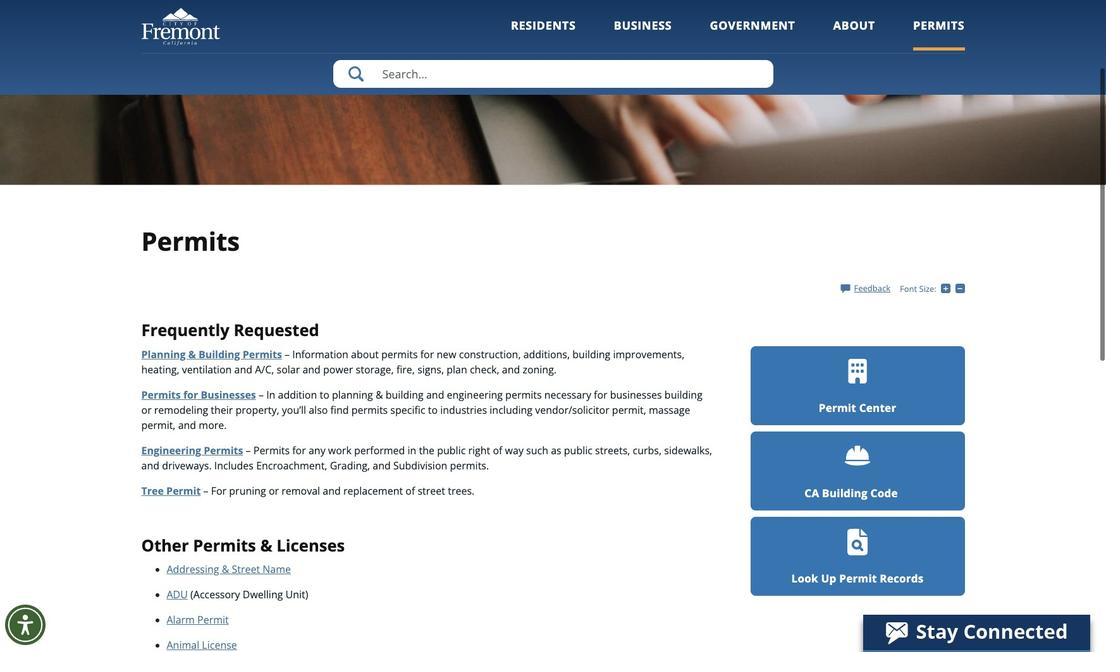 Task type: vqa. For each thing, say whether or not it's contained in the screenshot.
the Display Images
no



Task type: locate. For each thing, give the bounding box(es) containing it.
engineering permits
[[141, 444, 243, 458]]

1 vertical spatial of
[[406, 484, 415, 498]]

building
[[199, 348, 240, 362], [823, 486, 868, 501]]

of
[[493, 444, 503, 458], [406, 484, 415, 498]]

engineering
[[447, 388, 503, 402]]

0 horizontal spatial or
[[141, 403, 152, 417]]

1 horizontal spatial public
[[564, 444, 593, 458]]

or
[[141, 403, 152, 417], [269, 484, 279, 498]]

public up 'permits.'
[[437, 444, 466, 458]]

remodeling
[[154, 403, 208, 417]]

code
[[871, 486, 898, 501]]

ventilation
[[182, 363, 232, 377]]

0 horizontal spatial public
[[437, 444, 466, 458]]

find
[[331, 403, 349, 417]]

building right ca
[[823, 486, 868, 501]]

0 vertical spatial permit,
[[612, 403, 647, 417]]

permit, down remodeling
[[141, 419, 176, 432]]

as
[[551, 444, 562, 458]]

for inside – in addition to planning & building and engineering permits necessary for businesses building or remodeling their property, you'll also find permits specific to industries including vendor/solicitor permit, massage permit, and more.
[[594, 388, 608, 402]]

0 vertical spatial to
[[320, 388, 329, 402]]

& inside – in addition to planning & building and engineering permits necessary for businesses building or remodeling their property, you'll also find permits specific to industries including vendor/solicitor permit, massage permit, and more.
[[376, 388, 383, 402]]

information
[[292, 348, 349, 362]]

for up encroachment,
[[292, 444, 306, 458]]

planning
[[141, 348, 186, 362]]

public right as
[[564, 444, 593, 458]]

pruning
[[229, 484, 266, 498]]

1 horizontal spatial of
[[493, 444, 503, 458]]

streets,
[[595, 444, 630, 458]]

unit)
[[286, 589, 308, 602]]

& down storage,
[[376, 388, 383, 402]]

massage
[[649, 403, 691, 417]]

1 horizontal spatial building
[[823, 486, 868, 501]]

font size: link
[[900, 283, 937, 295]]

planning  & building permits
[[141, 348, 282, 362]]

permits up including
[[506, 388, 542, 402]]

to right specific
[[428, 403, 438, 417]]

feedback
[[854, 283, 891, 294]]

– left in
[[259, 388, 264, 402]]

building up the massage
[[665, 388, 703, 402]]

right
[[469, 444, 491, 458]]

permit left center
[[819, 401, 857, 416]]

signs,
[[418, 363, 444, 377]]

– inside the '– information about permits for new construction, additions, building improvements, heating, ventilation and a/c, solar and power storage, fire, signs, plan check, and zoning.'
[[285, 348, 290, 362]]

2 public from the left
[[564, 444, 593, 458]]

tree
[[141, 484, 164, 498]]

permit right the up
[[840, 572, 877, 586]]

for
[[421, 348, 434, 362], [183, 388, 198, 402], [594, 388, 608, 402], [292, 444, 306, 458]]

performed
[[354, 444, 405, 458]]

– for information
[[285, 348, 290, 362]]

name
[[263, 563, 291, 577]]

font size:
[[900, 283, 937, 295]]

engineering
[[141, 444, 201, 458]]

building
[[573, 348, 611, 362], [386, 388, 424, 402], [665, 388, 703, 402]]

vendor/solicitor
[[535, 403, 610, 417]]

for inside the '– information about permits for new construction, additions, building improvements, heating, ventilation and a/c, solar and power storage, fire, signs, plan check, and zoning.'
[[421, 348, 434, 362]]

of left way
[[493, 444, 503, 458]]

zoning.
[[523, 363, 557, 377]]

- link
[[956, 283, 968, 294]]

-
[[965, 283, 968, 294]]

file magnifying glass image
[[848, 530, 868, 556]]

driveways.
[[162, 459, 212, 473]]

building up specific
[[386, 388, 424, 402]]

permit down (accessory
[[197, 614, 229, 628]]

ca
[[805, 486, 820, 501]]

2 vertical spatial permits
[[352, 403, 388, 417]]

and down signs, at bottom
[[426, 388, 444, 402]]

heating,
[[141, 363, 179, 377]]

– inside – permits for any work performed in the public right of way such as public streets, curbs, sidewalks, and driveways. includes encroachment, grading, and subdivision permits.
[[246, 444, 251, 458]]

1 vertical spatial building
[[823, 486, 868, 501]]

& up ventilation
[[188, 348, 196, 362]]

business link
[[614, 18, 672, 50]]

1 vertical spatial permit,
[[141, 419, 176, 432]]

permit center link
[[751, 347, 965, 426]]

to
[[320, 388, 329, 402], [428, 403, 438, 417]]

0 horizontal spatial of
[[406, 484, 415, 498]]

permits link
[[914, 18, 965, 50]]

– for permits
[[246, 444, 251, 458]]

permits down planning
[[352, 403, 388, 417]]

including
[[490, 403, 533, 417]]

public
[[437, 444, 466, 458], [564, 444, 593, 458]]

0 horizontal spatial permit,
[[141, 419, 176, 432]]

1 vertical spatial to
[[428, 403, 438, 417]]

look
[[792, 572, 819, 586]]

about
[[834, 18, 876, 33]]

1 horizontal spatial or
[[269, 484, 279, 498]]

solar
[[277, 363, 300, 377]]

1 horizontal spatial permit,
[[612, 403, 647, 417]]

– inside – in addition to planning & building and engineering permits necessary for businesses building or remodeling their property, you'll also find permits specific to industries including vendor/solicitor permit, massage permit, and more.
[[259, 388, 264, 402]]

construction hat image
[[845, 444, 871, 471]]

1 horizontal spatial building
[[573, 348, 611, 362]]

addition
[[278, 388, 317, 402]]

for up vendor/solicitor
[[594, 388, 608, 402]]

permits.
[[450, 459, 489, 473]]

– for in
[[259, 388, 264, 402]]

0 vertical spatial permits
[[382, 348, 418, 362]]

for up signs, at bottom
[[421, 348, 434, 362]]

office building image
[[845, 359, 871, 386]]

addressing & street name link
[[167, 563, 291, 577]]

plan
[[447, 363, 467, 377]]

+
[[951, 283, 956, 294]]

in
[[266, 388, 276, 402]]

0 horizontal spatial building
[[199, 348, 240, 362]]

–
[[285, 348, 290, 362], [259, 388, 264, 402], [246, 444, 251, 458], [203, 484, 209, 498]]

– left for
[[203, 484, 209, 498]]

permit,
[[612, 403, 647, 417], [141, 419, 176, 432]]

permit, down businesses
[[612, 403, 647, 417]]

permits for businesses
[[141, 388, 256, 402]]

other
[[141, 535, 189, 557]]

addressing
[[167, 563, 219, 577]]

necessary
[[545, 388, 592, 402]]

sidewalks,
[[665, 444, 713, 458]]

or left remodeling
[[141, 403, 152, 417]]

– up 'includes'
[[246, 444, 251, 458]]

and down the construction,
[[502, 363, 520, 377]]

1 horizontal spatial to
[[428, 403, 438, 417]]

center
[[860, 401, 897, 416]]

building right additions,
[[573, 348, 611, 362]]

of left street
[[406, 484, 415, 498]]

tree permit link
[[141, 484, 201, 498]]

or inside – in addition to planning & building and engineering permits necessary for businesses building or remodeling their property, you'll also find permits specific to industries including vendor/solicitor permit, massage permit, and more.
[[141, 403, 152, 417]]

0 vertical spatial or
[[141, 403, 152, 417]]

and left "a/c,"
[[234, 363, 252, 377]]

to up also
[[320, 388, 329, 402]]

subdivision
[[394, 459, 448, 473]]

and down remodeling
[[178, 419, 196, 432]]

permit down the driveways.
[[166, 484, 201, 498]]

permits inside the '– information about permits for new construction, additions, building improvements, heating, ventilation and a/c, solar and power storage, fire, signs, plan check, and zoning.'
[[382, 348, 418, 362]]

– up solar
[[285, 348, 290, 362]]

also
[[309, 403, 328, 417]]

0 vertical spatial of
[[493, 444, 503, 458]]

0 vertical spatial building
[[199, 348, 240, 362]]

permit center
[[819, 401, 897, 416]]

permits up fire,
[[382, 348, 418, 362]]

of inside – permits for any work performed in the public right of way such as public streets, curbs, sidewalks, and driveways. includes encroachment, grading, and subdivision permits.
[[493, 444, 503, 458]]

engineering permits link
[[141, 444, 243, 458]]

and right removal at the left bottom of page
[[323, 484, 341, 498]]

and down performed
[[373, 459, 391, 473]]

– in addition to planning & building and engineering permits necessary for businesses building or remodeling their property, you'll also find permits specific to industries including vendor/solicitor permit, massage permit, and more.
[[141, 388, 703, 432]]

and up tree
[[141, 459, 159, 473]]

0 horizontal spatial building
[[386, 388, 424, 402]]

or right pruning
[[269, 484, 279, 498]]

building up ventilation
[[199, 348, 240, 362]]



Task type: describe. For each thing, give the bounding box(es) containing it.
for inside – permits for any work performed in the public right of way such as public streets, curbs, sidewalks, and driveways. includes encroachment, grading, and subdivision permits.
[[292, 444, 306, 458]]

tree permit – for pruning or removal and replacement of street trees.
[[141, 484, 475, 498]]

other permits & licenses
[[141, 535, 345, 557]]

storage,
[[356, 363, 394, 377]]

businesses
[[610, 388, 662, 402]]

removal
[[282, 484, 320, 498]]

residents
[[511, 18, 576, 33]]

for
[[211, 484, 227, 498]]

frequently
[[141, 319, 230, 342]]

street
[[418, 484, 445, 498]]

curbs,
[[633, 444, 662, 458]]

& up name at the left
[[260, 535, 273, 557]]

additions,
[[524, 348, 570, 362]]

size:
[[920, 283, 937, 295]]

for up remodeling
[[183, 388, 198, 402]]

businesses
[[201, 388, 256, 402]]

trees.
[[448, 484, 475, 498]]

– information about permits for new construction, additions, building improvements, heating, ventilation and a/c, solar and power storage, fire, signs, plan check, and zoning.
[[141, 348, 685, 377]]

work
[[328, 444, 352, 458]]

you'll
[[282, 403, 306, 417]]

permits inside – permits for any work performed in the public right of way such as public streets, curbs, sidewalks, and driveways. includes encroachment, grading, and subdivision permits.
[[254, 444, 290, 458]]

up
[[822, 572, 837, 586]]

adu
[[167, 589, 188, 602]]

alarm permit link
[[167, 614, 229, 628]]

the
[[419, 444, 435, 458]]

government
[[710, 18, 796, 33]]

0 horizontal spatial to
[[320, 388, 329, 402]]

& left street
[[222, 563, 229, 577]]

grading,
[[330, 459, 370, 473]]

alarm permit
[[167, 614, 229, 628]]

1 vertical spatial permits
[[506, 388, 542, 402]]

industries
[[440, 403, 487, 417]]

in
[[408, 444, 417, 458]]

property,
[[236, 403, 279, 417]]

ca building code
[[805, 486, 898, 501]]

a/c,
[[255, 363, 274, 377]]

records
[[880, 572, 924, 586]]

residents link
[[511, 18, 576, 50]]

building inside the '– information about permits for new construction, additions, building improvements, heating, ventilation and a/c, solar and power storage, fire, signs, plan check, and zoning.'
[[573, 348, 611, 362]]

feedback link
[[841, 283, 891, 294]]

1 vertical spatial or
[[269, 484, 279, 498]]

addressing & street name
[[167, 563, 291, 577]]

look up permit records
[[792, 572, 924, 586]]

2 horizontal spatial building
[[665, 388, 703, 402]]

(accessory
[[190, 589, 240, 602]]

building inside 'link'
[[823, 486, 868, 501]]

stay connected image
[[864, 616, 1090, 651]]

includes
[[214, 459, 254, 473]]

way
[[505, 444, 524, 458]]

permits for businesses link
[[141, 388, 256, 402]]

their
[[211, 403, 233, 417]]

construction,
[[459, 348, 521, 362]]

such
[[526, 444, 549, 458]]

font
[[900, 283, 918, 295]]

+ link
[[942, 283, 956, 294]]

government link
[[710, 18, 796, 50]]

check,
[[470, 363, 500, 377]]

specific
[[391, 403, 426, 417]]

adu link
[[167, 589, 188, 602]]

about link
[[834, 18, 876, 50]]

business
[[614, 18, 672, 33]]

power
[[323, 363, 353, 377]]

adu (accessory dwelling unit)
[[167, 589, 308, 602]]

look up permit records link
[[751, 517, 965, 597]]

replacement
[[344, 484, 403, 498]]

1 public from the left
[[437, 444, 466, 458]]

planning  & building permits link
[[141, 348, 282, 362]]

street
[[232, 563, 260, 577]]

Search text field
[[333, 60, 774, 88]]

alarm
[[167, 614, 195, 628]]

about
[[351, 348, 379, 362]]

more.
[[199, 419, 227, 432]]

licenses
[[277, 535, 345, 557]]

any
[[309, 444, 326, 458]]

new
[[437, 348, 457, 362]]

fire,
[[397, 363, 415, 377]]

and down information
[[303, 363, 321, 377]]

– permits for any work performed in the public right of way such as public streets, curbs, sidewalks, and driveways. includes encroachment, grading, and subdivision permits.
[[141, 444, 713, 473]]

permit inside 'link'
[[840, 572, 877, 586]]



